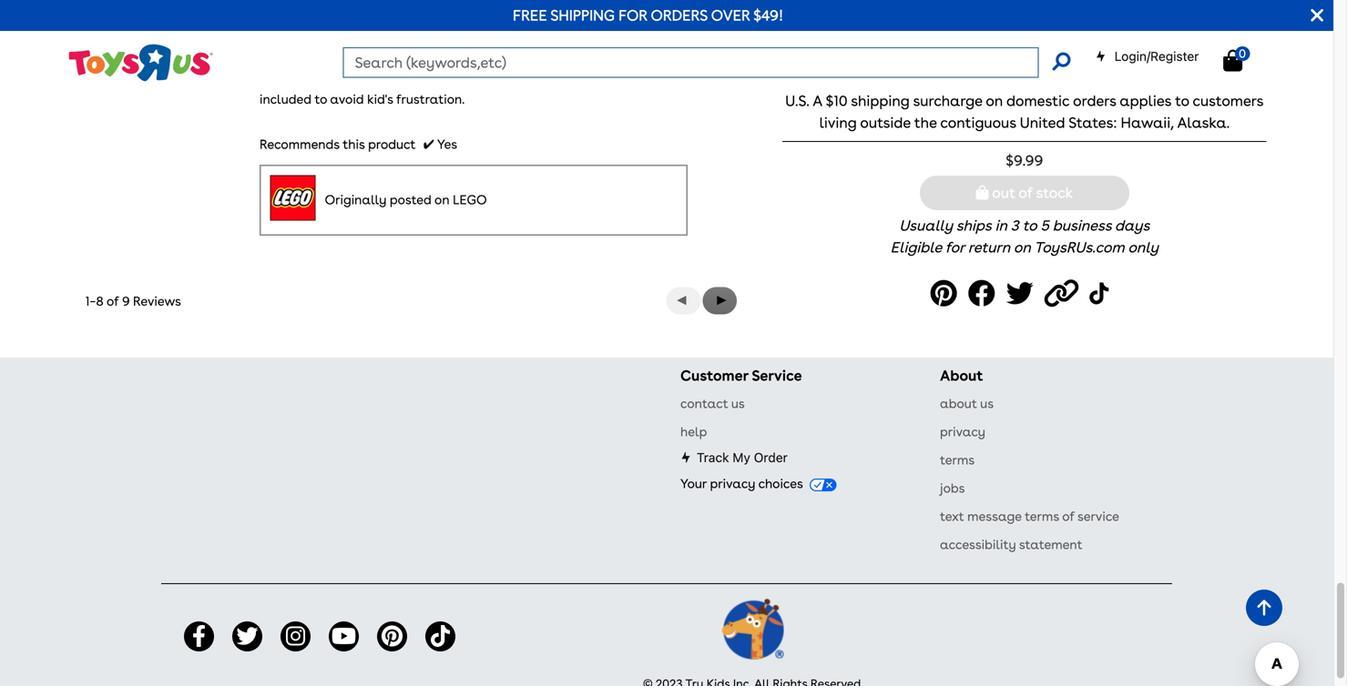 Task type: locate. For each thing, give the bounding box(es) containing it.
2 horizontal spatial of
[[1062, 509, 1074, 525]]

posted
[[390, 192, 432, 208]]

0 horizontal spatial and
[[295, 41, 318, 60]]

and left up*
[[1007, 41, 1035, 59]]

out of stock
[[989, 184, 1073, 202]]

help
[[680, 425, 707, 440]]

2 vertical spatial of
[[1062, 509, 1074, 525]]

recommends
[[260, 137, 340, 152]]

►
[[715, 294, 728, 308]]

$49!
[[753, 6, 783, 24]]

review 1
[[85, 64, 135, 80]]

and
[[1007, 41, 1035, 59], [295, 41, 318, 60]]

in
[[1145, 70, 1157, 88], [995, 217, 1007, 235]]

of left service
[[1062, 509, 1074, 525]]

about
[[940, 367, 983, 385]]

shipping down $49
[[974, 70, 1033, 88]]

login/register
[[1115, 49, 1199, 64]]

0
[[1239, 46, 1246, 60]]

cute
[[260, 41, 291, 60], [260, 74, 288, 89]]

0 vertical spatial for
[[391, 74, 408, 89]]

us right about
[[980, 396, 994, 412]]

statement
[[1019, 537, 1083, 553]]

0 vertical spatial terms
[[940, 453, 975, 468]]

to
[[888, 70, 902, 88], [1037, 70, 1051, 88], [504, 74, 516, 89], [315, 92, 327, 107], [1175, 92, 1189, 110], [1022, 217, 1037, 235]]

close button image
[[1311, 5, 1323, 26]]

year
[[332, 21, 360, 36]]

0 vertical spatial orders
[[932, 41, 976, 59]]

0 horizontal spatial for
[[391, 74, 408, 89]]

the down surcharge
[[914, 114, 937, 132]]

1 cute from the top
[[260, 41, 291, 60]]

list
[[85, 63, 135, 81]]

1 horizontal spatial privacy
[[940, 425, 985, 440]]

$49
[[979, 41, 1004, 59]]

and down ·
[[295, 41, 318, 60]]

ships
[[956, 217, 991, 235]]

on left domestic
[[986, 92, 1003, 110]]

1 vertical spatial contiguous
[[940, 114, 1016, 132]]

the down login/register
[[1160, 70, 1183, 88]]

★★★★★
[[260, 25, 309, 35], [260, 25, 309, 35]]

1 horizontal spatial and
[[1007, 41, 1035, 59]]

on left lego
[[435, 192, 450, 208]]

toys r us image
[[67, 42, 213, 83]]

service
[[1077, 509, 1119, 525]]

customer
[[680, 367, 748, 385]]

stock
[[1036, 184, 1073, 202]]

1 us from the left
[[731, 396, 745, 412]]

applies up hawaii,
[[1120, 92, 1171, 110]]

$10
[[826, 92, 847, 110]]

1 vertical spatial for
[[945, 239, 964, 256]]

of right out
[[1019, 184, 1033, 202]]

1 vertical spatial in
[[995, 217, 1007, 235]]

1 vertical spatial applies
[[1120, 92, 1171, 110]]

1 vertical spatial shipping
[[851, 92, 910, 110]]

living
[[819, 114, 857, 132]]

1 horizontal spatial us
[[980, 396, 994, 412]]

2 cute from the top
[[260, 74, 288, 89]]

1 vertical spatial orders
[[1073, 92, 1116, 110]]

1 horizontal spatial for
[[945, 239, 964, 256]]

originally
[[325, 192, 386, 208]]

applies down shipping
[[832, 70, 884, 88]]

0 horizontal spatial orders
[[932, 41, 976, 59]]

to up domestic
[[1037, 70, 1051, 88]]

lego
[[453, 192, 487, 208]]

easy
[[322, 41, 352, 60]]

for down ships
[[945, 239, 964, 256]]

Enter Keyword or Item No. search field
[[343, 47, 1039, 78]]

location
[[1083, 70, 1141, 88]]

eligible
[[890, 239, 942, 256]]

included
[[260, 92, 311, 107]]

of for 1–8
[[107, 294, 119, 309]]

us down customer service
[[731, 396, 745, 412]]

privacy link
[[940, 425, 985, 440]]

0 horizontal spatial terms
[[940, 453, 975, 468]]

in down 'login/register' button
[[1145, 70, 1157, 88]]

in left 3
[[995, 217, 1007, 235]]

0 horizontal spatial of
[[107, 294, 119, 309]]

0 horizontal spatial shipping
[[851, 92, 910, 110]]

to left standard
[[888, 70, 902, 88]]

customers
[[1193, 92, 1264, 110]]

contiguous up customers
[[1186, 70, 1263, 88]]

hawaii,
[[1121, 114, 1174, 132]]

0 vertical spatial in
[[1145, 70, 1157, 88]]

1 horizontal spatial in
[[1145, 70, 1157, 88]]

message
[[967, 509, 1022, 525]]

0 vertical spatial shipping
[[974, 70, 1033, 88]]

orders up states:
[[1073, 92, 1116, 110]]

on left all
[[889, 41, 906, 59]]

orders up standard
[[932, 41, 976, 59]]

experience
[[324, 74, 388, 89]]

a
[[813, 92, 822, 110]]

your privacy choices link
[[680, 476, 836, 492]]

and inside free shipping on all orders $49 and up* dropdown button
[[1007, 41, 1035, 59]]

building
[[579, 74, 628, 89]]

terms up statement
[[1025, 509, 1059, 525]]

0 horizontal spatial applies
[[832, 70, 884, 88]]

*offer applies to standard shipping to one location in the contiguous u.s. a $10 shipping surcharge on domestic orders applies to customers living outside the contiguous united states: hawaii, alaska.
[[785, 70, 1264, 132]]

business
[[1053, 217, 1111, 235]]

◄ button
[[666, 287, 701, 315]]

us
[[731, 396, 745, 412], [980, 396, 994, 412]]

1 vertical spatial privacy
[[710, 476, 755, 492]]

1–8
[[85, 294, 104, 309]]

about us
[[940, 396, 994, 412]]

1 vertical spatial terms
[[1025, 509, 1059, 525]]

pre
[[556, 74, 576, 89]]

track
[[697, 450, 729, 466]]

us for customer service
[[731, 396, 745, 412]]

for inside cute lego experience for your kids. easy to build, pre building parts included to avoid kid's frustration.
[[391, 74, 408, 89]]

available
[[1038, 14, 1106, 31]]

all
[[910, 41, 929, 59]]

1 horizontal spatial shipping
[[974, 70, 1033, 88]]

for left your
[[391, 74, 408, 89]]

currently
[[1118, 0, 1181, 9]]

1 horizontal spatial orders
[[1073, 92, 1116, 110]]

0 horizontal spatial privacy
[[710, 476, 755, 492]]

service
[[752, 367, 802, 385]]

to right 3
[[1022, 217, 1037, 235]]

terms
[[940, 453, 975, 468], [1025, 509, 1059, 525]]

toysrus.com
[[1034, 239, 1125, 256]]

0 horizontal spatial us
[[731, 396, 745, 412]]

usually ships in 3 to 5 business days eligible for return on toysrus.com only
[[890, 217, 1159, 256]]

cute and easy
[[260, 41, 352, 60]]

for
[[619, 6, 647, 24]]

0 vertical spatial contiguous
[[1186, 70, 1263, 88]]

over
[[711, 6, 750, 24]]

contiguous down surcharge
[[940, 114, 1016, 132]]

$9.99
[[1006, 152, 1043, 169]]

·
[[314, 21, 317, 36]]

united
[[1020, 114, 1065, 132]]

on down 3
[[1014, 239, 1031, 256]]

0 vertical spatial cute
[[260, 41, 291, 60]]

privacy down about us link
[[940, 425, 985, 440]]

shipping up outside
[[851, 92, 910, 110]]

terms link
[[940, 453, 975, 468]]

1 horizontal spatial contiguous
[[1186, 70, 1263, 88]]

accessibility
[[940, 537, 1016, 553]]

0 horizontal spatial in
[[995, 217, 1007, 235]]

None search field
[[343, 47, 1071, 78]]

contiguous
[[1186, 70, 1263, 88], [940, 114, 1016, 132]]

of
[[1019, 184, 1033, 202], [107, 294, 119, 309], [1062, 509, 1074, 525]]

cute lego experience for your kids. easy to build, pre building parts included to avoid kid's frustration.
[[260, 74, 665, 107]]

1
[[130, 64, 135, 80]]

originally posted on lego
[[325, 192, 487, 208]]

1 vertical spatial of
[[107, 294, 119, 309]]

1 vertical spatial cute
[[260, 74, 288, 89]]

privacy down track my order button
[[710, 476, 755, 492]]

2 us from the left
[[980, 396, 994, 412]]

0 vertical spatial applies
[[832, 70, 884, 88]]

cute for cute and easy
[[260, 41, 291, 60]]

0 horizontal spatial the
[[914, 114, 937, 132]]

the
[[1160, 70, 1183, 88], [914, 114, 937, 132]]

login/register button
[[1095, 47, 1199, 66]]

for inside 'usually ships in 3 to 5 business days eligible for return on toysrus.com only'
[[945, 239, 964, 256]]

usually
[[899, 217, 953, 235]]

applies
[[832, 70, 884, 88], [1120, 92, 1171, 110]]

cute for cute lego experience for your kids. easy to build, pre building parts included to avoid kid's frustration.
[[260, 74, 288, 89]]

of for out
[[1019, 184, 1033, 202]]

easy
[[471, 74, 501, 89]]

contact us link
[[680, 396, 745, 412]]

0 vertical spatial of
[[1019, 184, 1033, 202]]

0 vertical spatial the
[[1160, 70, 1183, 88]]

1 horizontal spatial applies
[[1120, 92, 1171, 110]]

tiktok image
[[1090, 273, 1113, 314]]

cute inside cute lego experience for your kids. easy to build, pre building parts included to avoid kid's frustration.
[[260, 74, 288, 89]]

orders
[[651, 6, 708, 24]]

build,
[[520, 74, 553, 89]]

of inside button
[[1019, 184, 1033, 202]]

1 horizontal spatial of
[[1019, 184, 1033, 202]]

in inside 'usually ships in 3 to 5 business days eligible for return on toysrus.com only'
[[995, 217, 1007, 235]]

orders
[[932, 41, 976, 59], [1073, 92, 1116, 110]]

0 vertical spatial privacy
[[940, 425, 985, 440]]

of left 9 at the top
[[107, 294, 119, 309]]

terms up jobs
[[940, 453, 975, 468]]



Task type: vqa. For each thing, say whether or not it's contained in the screenshot.
the giraffe
no



Task type: describe. For each thing, give the bounding box(es) containing it.
free shipping on all orders $49 and up* button
[[783, 30, 1266, 68]]

your
[[411, 74, 438, 89]]

in inside *offer applies to standard shipping to one location in the contiguous u.s. a $10 shipping surcharge on domestic orders applies to customers living outside the contiguous united states: hawaii, alaska.
[[1145, 70, 1157, 88]]

your privacy choices
[[680, 476, 806, 492]]

1–8 of 9 reviews
[[85, 294, 187, 309]]

text
[[940, 509, 964, 525]]

review
[[85, 64, 127, 80]]

accessibility statement link
[[940, 537, 1083, 553]]

u.s.
[[785, 92, 809, 110]]

text message terms of service link
[[940, 509, 1119, 525]]

yes
[[437, 137, 457, 152]]

ago
[[363, 21, 387, 36]]

order
[[754, 450, 788, 466]]

9
[[122, 294, 130, 309]]

states:
[[1069, 114, 1117, 132]]

1 vertical spatial the
[[914, 114, 937, 132]]

list containing review
[[85, 63, 135, 81]]

this
[[1038, 0, 1066, 9]]

your
[[680, 476, 707, 492]]

domestic
[[1006, 92, 1070, 110]]

reviews
[[133, 294, 181, 309]]

one
[[1054, 70, 1079, 88]]

1 horizontal spatial terms
[[1025, 509, 1059, 525]]

frustration.
[[396, 92, 465, 107]]

share a link to lego® super heroes dc batman versus harley quinn 76220 building set, 42 pieces on twitter image
[[1006, 273, 1039, 314]]

outside
[[860, 114, 911, 132]]

on inside dropdown button
[[889, 41, 906, 59]]

on inside 'usually ships in 3 to 5 business days eligible for return on toysrus.com only'
[[1014, 239, 1031, 256]]

choices
[[758, 476, 803, 492]]

only
[[1128, 239, 1159, 256]]

lego
[[292, 74, 321, 89]]

this item is currently not available
[[1038, 0, 1208, 31]]

to inside 'usually ships in 3 to 5 business days eligible for return on toysrus.com only'
[[1022, 217, 1037, 235]]

to up alaska.
[[1175, 92, 1189, 110]]

to down lego
[[315, 92, 327, 107]]

shipping
[[551, 6, 615, 24]]

free shipping on all orders $49 and up*
[[794, 41, 1063, 59]]

days
[[1115, 217, 1150, 235]]

to right easy
[[504, 74, 516, 89]]

shopping bag image
[[1223, 50, 1242, 71]]

create a pinterest pin for lego® super heroes dc batman versus harley quinn 76220 building set, 42 pieces image
[[931, 273, 962, 314]]

1–8 of 9 reviews alert
[[85, 294, 187, 309]]

customer service
[[680, 367, 802, 385]]

*offer
[[786, 70, 829, 88]]

about us link
[[940, 396, 994, 412]]

out of stock button
[[920, 176, 1129, 210]]

contact us
[[680, 396, 745, 412]]

standard
[[905, 70, 971, 88]]

free shipping for orders over $49! link
[[513, 6, 783, 24]]

◄
[[675, 294, 688, 308]]

lego image
[[270, 175, 316, 221]]

recommends this product ✔ yes
[[260, 137, 457, 152]]

on inside *offer applies to standard shipping to one location in the contiguous u.s. a $10 shipping surcharge on domestic orders applies to customers living outside the contiguous united states: hawaii, alaska.
[[986, 92, 1003, 110]]

my
[[733, 450, 750, 466]]

► button
[[703, 287, 737, 315]]

is
[[1104, 0, 1115, 9]]

0 horizontal spatial contiguous
[[940, 114, 1016, 132]]

· a year ago
[[314, 21, 394, 36]]

share lego® super heroes dc batman versus harley quinn 76220 building set, 42 pieces on facebook image
[[968, 273, 1001, 314]]

free
[[513, 6, 547, 24]]

this
[[343, 137, 365, 152]]

us for about
[[980, 396, 994, 412]]

about
[[940, 396, 977, 412]]

parts
[[631, 74, 665, 89]]

not
[[1185, 0, 1208, 9]]

kid's
[[367, 92, 393, 107]]

avoid
[[330, 92, 364, 107]]

orders inside *offer applies to standard shipping to one location in the contiguous u.s. a $10 shipping surcharge on domestic orders applies to customers living outside the contiguous united states: hawaii, alaska.
[[1073, 92, 1116, 110]]

return
[[968, 239, 1010, 256]]

shopping bag image
[[976, 185, 989, 200]]

shipping
[[826, 41, 886, 59]]

privacy choices icon image
[[810, 479, 836, 492]]

jobs
[[940, 481, 965, 496]]

free shipping for orders over $49!
[[513, 6, 783, 24]]

text message terms of service
[[940, 509, 1119, 525]]

copy a link to lego® super heroes dc batman versus harley quinn 76220 building set, 42 pieces image
[[1044, 273, 1084, 314]]

kids.
[[441, 74, 468, 89]]

orders inside dropdown button
[[932, 41, 976, 59]]

1 horizontal spatial the
[[1160, 70, 1183, 88]]

product
[[368, 137, 416, 152]]

free
[[794, 41, 822, 59]]

item
[[1070, 0, 1100, 9]]

5
[[1040, 217, 1049, 235]]

up*
[[1039, 41, 1063, 59]]

track my order button
[[680, 450, 788, 466]]

surcharge
[[913, 92, 982, 110]]

a
[[320, 21, 329, 36]]



